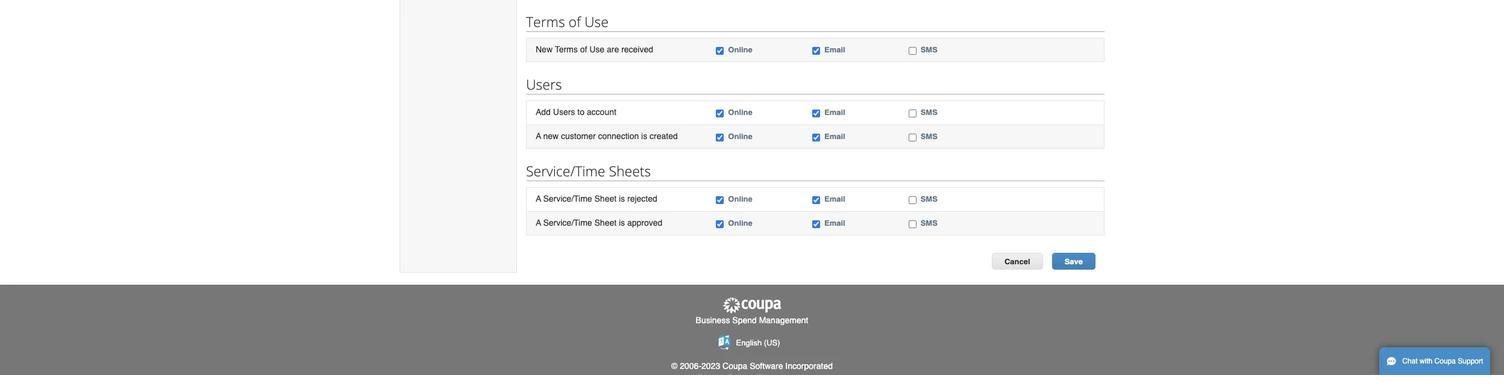 Task type: vqa. For each thing, say whether or not it's contained in the screenshot.
account
yes



Task type: describe. For each thing, give the bounding box(es) containing it.
sheet for rejected
[[595, 194, 617, 204]]

sheets
[[609, 162, 651, 181]]

coupa supplier portal image
[[722, 297, 782, 315]]

customer
[[561, 131, 596, 141]]

a for a new customer connection is created
[[536, 131, 541, 141]]

online for a new customer connection is created
[[728, 132, 753, 141]]

0 horizontal spatial coupa
[[723, 362, 748, 372]]

terms of use
[[526, 12, 609, 31]]

© 2006-2023 coupa software incorporated
[[672, 362, 833, 372]]

1 vertical spatial use
[[590, 44, 605, 54]]

save button
[[1052, 253, 1096, 270]]

new
[[536, 44, 553, 54]]

online for new terms of use are received
[[728, 45, 753, 54]]

support
[[1458, 357, 1484, 366]]

is for approved
[[619, 218, 625, 228]]

online for a service/time sheet is rejected
[[728, 195, 753, 204]]

add
[[536, 107, 551, 117]]

account
[[587, 107, 617, 117]]

english
[[736, 339, 762, 348]]

new terms of use are received
[[536, 44, 653, 54]]

incorporated
[[786, 362, 833, 372]]

received
[[622, 44, 653, 54]]

spend
[[733, 316, 757, 325]]

a for a service/time sheet is rejected
[[536, 194, 541, 204]]

management
[[759, 316, 809, 325]]

service/time sheets
[[526, 162, 651, 181]]

0 vertical spatial terms
[[526, 12, 565, 31]]

sms for is
[[921, 132, 938, 141]]

0 vertical spatial users
[[526, 75, 562, 94]]

0 vertical spatial service/time
[[526, 162, 605, 181]]

service/time for a service/time sheet is rejected
[[543, 194, 592, 204]]

business spend management
[[696, 316, 809, 325]]

0 vertical spatial of
[[569, 12, 581, 31]]

a for a service/time sheet is approved
[[536, 218, 541, 228]]

are
[[607, 44, 619, 54]]

email for rejected
[[825, 195, 845, 204]]

1 vertical spatial terms
[[555, 44, 578, 54]]

software
[[750, 362, 783, 372]]

new
[[543, 131, 559, 141]]

2 sms from the top
[[921, 108, 938, 117]]



Task type: locate. For each thing, give the bounding box(es) containing it.
coupa
[[1435, 357, 1456, 366], [723, 362, 748, 372]]

chat
[[1403, 357, 1418, 366]]

approved
[[627, 218, 663, 228]]

is for rejected
[[619, 194, 625, 204]]

4 email from the top
[[825, 195, 845, 204]]

1 sms from the top
[[921, 45, 938, 54]]

1 online from the top
[[728, 45, 753, 54]]

sheet for approved
[[595, 218, 617, 228]]

0 vertical spatial a
[[536, 131, 541, 141]]

1 sheet from the top
[[595, 194, 617, 204]]

save
[[1065, 258, 1083, 267]]

is left the rejected
[[619, 194, 625, 204]]

users
[[526, 75, 562, 94], [553, 107, 575, 117]]

a
[[536, 131, 541, 141], [536, 194, 541, 204], [536, 218, 541, 228]]

cancel
[[1005, 258, 1031, 267]]

of
[[569, 12, 581, 31], [580, 44, 587, 54]]

5 email from the top
[[825, 219, 845, 228]]

to
[[578, 107, 585, 117]]

service/time down a service/time sheet is rejected
[[543, 218, 592, 228]]

coupa right 2023
[[723, 362, 748, 372]]

sms for rejected
[[921, 195, 938, 204]]

online for a service/time sheet is approved
[[728, 219, 753, 228]]

rejected
[[627, 194, 658, 204]]

5 sms from the top
[[921, 219, 938, 228]]

3 sms from the top
[[921, 132, 938, 141]]

add users to account
[[536, 107, 617, 117]]

0 vertical spatial use
[[585, 12, 609, 31]]

1 vertical spatial is
[[619, 194, 625, 204]]

sms for are
[[921, 45, 938, 54]]

terms
[[526, 12, 565, 31], [555, 44, 578, 54]]

sms
[[921, 45, 938, 54], [921, 108, 938, 117], [921, 132, 938, 141], [921, 195, 938, 204], [921, 219, 938, 228]]

2 a from the top
[[536, 194, 541, 204]]

2 vertical spatial service/time
[[543, 218, 592, 228]]

4 sms from the top
[[921, 195, 938, 204]]

is left created
[[641, 131, 648, 141]]

a service/time sheet is approved
[[536, 218, 663, 228]]

2 email from the top
[[825, 108, 845, 117]]

email for approved
[[825, 219, 845, 228]]

1 vertical spatial of
[[580, 44, 587, 54]]

1 horizontal spatial coupa
[[1435, 357, 1456, 366]]

chat with coupa support button
[[1380, 348, 1491, 376]]

3 online from the top
[[728, 132, 753, 141]]

a new customer connection is created
[[536, 131, 678, 141]]

4 online from the top
[[728, 195, 753, 204]]

chat with coupa support
[[1403, 357, 1484, 366]]

coupa right with
[[1435, 357, 1456, 366]]

email for are
[[825, 45, 845, 54]]

©
[[672, 362, 678, 372]]

3 a from the top
[[536, 218, 541, 228]]

with
[[1420, 357, 1433, 366]]

users up add
[[526, 75, 562, 94]]

1 vertical spatial service/time
[[543, 194, 592, 204]]

online for add users to account
[[728, 108, 753, 117]]

1 email from the top
[[825, 45, 845, 54]]

sheet
[[595, 194, 617, 204], [595, 218, 617, 228]]

sheet up the a service/time sheet is approved
[[595, 194, 617, 204]]

service/time
[[526, 162, 605, 181], [543, 194, 592, 204], [543, 218, 592, 228]]

created
[[650, 131, 678, 141]]

0 vertical spatial is
[[641, 131, 648, 141]]

terms up new
[[526, 12, 565, 31]]

online
[[728, 45, 753, 54], [728, 108, 753, 117], [728, 132, 753, 141], [728, 195, 753, 204], [728, 219, 753, 228]]

english (us)
[[736, 339, 780, 348]]

0 vertical spatial sheet
[[595, 194, 617, 204]]

coupa inside button
[[1435, 357, 1456, 366]]

cancel link
[[992, 253, 1043, 270]]

2006-
[[680, 362, 702, 372]]

1 vertical spatial sheet
[[595, 218, 617, 228]]

connection
[[598, 131, 639, 141]]

3 email from the top
[[825, 132, 845, 141]]

users left to
[[553, 107, 575, 117]]

2 online from the top
[[728, 108, 753, 117]]

None checkbox
[[716, 47, 724, 55], [909, 110, 917, 118], [716, 221, 724, 228], [716, 47, 724, 55], [909, 110, 917, 118], [716, 221, 724, 228]]

service/time down service/time sheets
[[543, 194, 592, 204]]

1 vertical spatial a
[[536, 194, 541, 204]]

email for is
[[825, 132, 845, 141]]

business
[[696, 316, 730, 325]]

use left are
[[590, 44, 605, 54]]

service/time down customer
[[526, 162, 605, 181]]

of up new terms of use are received
[[569, 12, 581, 31]]

a service/time sheet is rejected
[[536, 194, 658, 204]]

is
[[641, 131, 648, 141], [619, 194, 625, 204], [619, 218, 625, 228]]

2 vertical spatial a
[[536, 218, 541, 228]]

of left are
[[580, 44, 587, 54]]

1 a from the top
[[536, 131, 541, 141]]

sms for approved
[[921, 219, 938, 228]]

use
[[585, 12, 609, 31], [590, 44, 605, 54]]

2023
[[702, 362, 720, 372]]

2 sheet from the top
[[595, 218, 617, 228]]

use up new terms of use are received
[[585, 12, 609, 31]]

is left approved
[[619, 218, 625, 228]]

None checkbox
[[813, 47, 820, 55], [909, 47, 917, 55], [716, 110, 724, 118], [813, 110, 820, 118], [716, 134, 724, 142], [813, 134, 820, 142], [909, 134, 917, 142], [716, 197, 724, 205], [813, 197, 820, 205], [909, 197, 917, 205], [813, 221, 820, 228], [909, 221, 917, 228], [813, 47, 820, 55], [909, 47, 917, 55], [716, 110, 724, 118], [813, 110, 820, 118], [716, 134, 724, 142], [813, 134, 820, 142], [909, 134, 917, 142], [716, 197, 724, 205], [813, 197, 820, 205], [909, 197, 917, 205], [813, 221, 820, 228], [909, 221, 917, 228]]

service/time for a service/time sheet is approved
[[543, 218, 592, 228]]

email
[[825, 45, 845, 54], [825, 108, 845, 117], [825, 132, 845, 141], [825, 195, 845, 204], [825, 219, 845, 228]]

terms right new
[[555, 44, 578, 54]]

2 vertical spatial is
[[619, 218, 625, 228]]

sheet down a service/time sheet is rejected
[[595, 218, 617, 228]]

1 vertical spatial users
[[553, 107, 575, 117]]

5 online from the top
[[728, 219, 753, 228]]

(us)
[[764, 339, 780, 348]]



